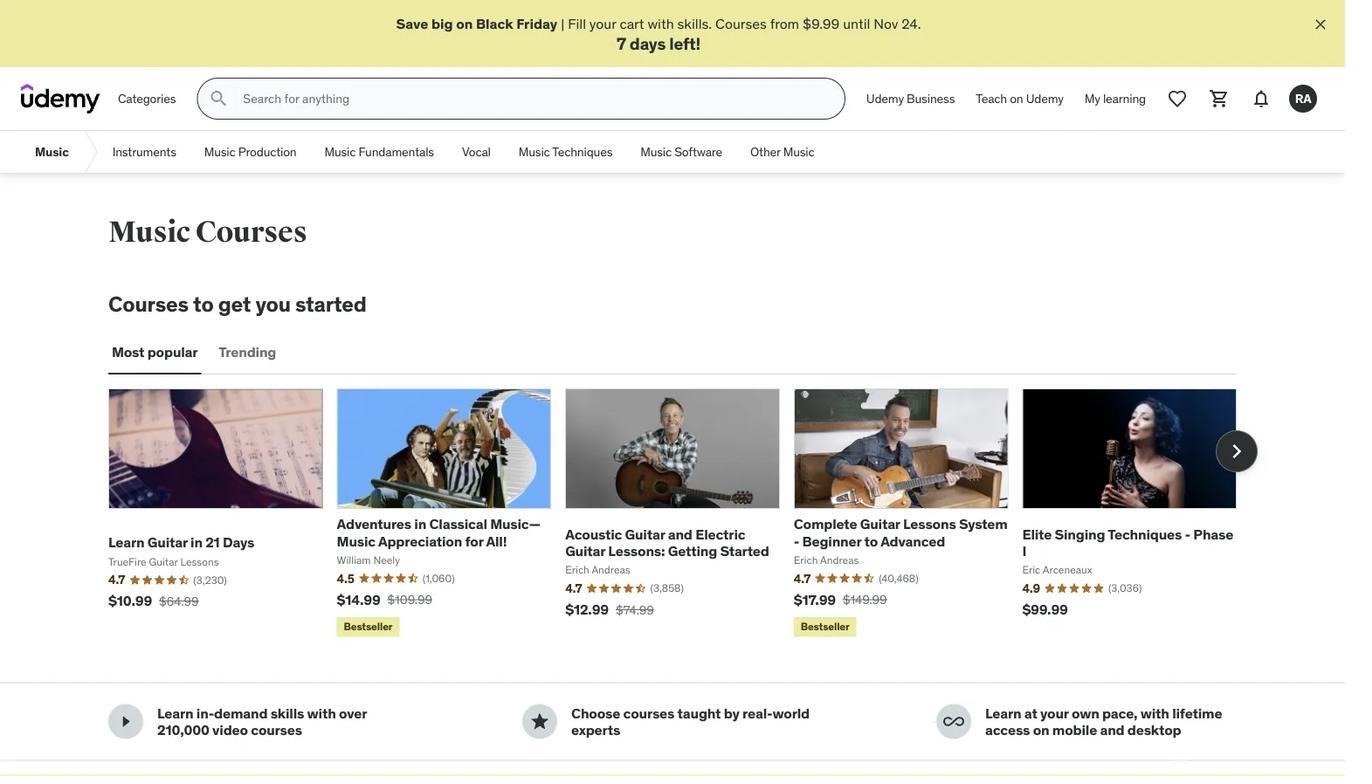 Task type: vqa. For each thing, say whether or not it's contained in the screenshot.
middle with
yes



Task type: describe. For each thing, give the bounding box(es) containing it.
music techniques
[[519, 144, 613, 160]]

getting
[[668, 542, 717, 560]]

techniques inside elite singing techniques - phase i
[[1108, 525, 1182, 543]]

courses to get you started
[[108, 291, 367, 317]]

instruments link
[[98, 131, 190, 173]]

guitar for learn
[[148, 534, 188, 552]]

most popular
[[112, 343, 198, 361]]

categories button
[[107, 78, 186, 120]]

medium image
[[944, 712, 965, 733]]

1 udemy from the left
[[867, 91, 904, 106]]

teach on udemy
[[976, 91, 1064, 106]]

own
[[1072, 704, 1100, 722]]

music for music software
[[641, 144, 672, 160]]

complete
[[794, 516, 857, 533]]

learn at your own pace, with lifetime access on mobile and desktop
[[985, 704, 1223, 739]]

ra
[[1295, 91, 1312, 106]]

and inside acoustic guitar and electric guitar lessons: getting started
[[668, 525, 693, 543]]

fundamentals
[[359, 144, 434, 160]]

most
[[112, 343, 144, 361]]

teach
[[976, 91, 1007, 106]]

lessons
[[903, 516, 956, 533]]

with inside save big on black friday | fill your cart with skills. courses from $9.99 until nov 24. 7 days left!
[[648, 14, 674, 32]]

music courses
[[108, 214, 307, 250]]

at
[[1025, 704, 1038, 722]]

lifetime
[[1173, 704, 1223, 722]]

my learning
[[1085, 91, 1146, 106]]

music for music techniques
[[519, 144, 550, 160]]

complete guitar lessons system - beginner to advanced link
[[794, 516, 1008, 550]]

vocal
[[462, 144, 491, 160]]

software
[[675, 144, 723, 160]]

cart
[[620, 14, 644, 32]]

submit search image
[[208, 88, 229, 109]]

0 horizontal spatial in
[[190, 534, 203, 552]]

210,000
[[157, 721, 209, 739]]

my learning link
[[1074, 78, 1157, 120]]

on inside learn at your own pace, with lifetime access on mobile and desktop
[[1033, 721, 1050, 739]]

lessons:
[[608, 542, 665, 560]]

friday
[[516, 14, 558, 32]]

acoustic guitar and electric guitar lessons: getting started link
[[565, 525, 769, 560]]

i
[[1022, 542, 1027, 560]]

teach on udemy link
[[966, 78, 1074, 120]]

ra link
[[1283, 78, 1324, 120]]

music fundamentals link
[[311, 131, 448, 173]]

music production
[[204, 144, 297, 160]]

- inside complete guitar lessons system - beginner to advanced
[[794, 532, 800, 550]]

your inside save big on black friday | fill your cart with skills. courses from $9.99 until nov 24. 7 days left!
[[590, 14, 616, 32]]

elite singing techniques - phase i
[[1022, 525, 1234, 560]]

desktop
[[1128, 721, 1182, 739]]

wishlist image
[[1167, 88, 1188, 109]]

music for music production
[[204, 144, 235, 160]]

shopping cart with 0 items image
[[1209, 88, 1230, 109]]

arrow pointing to subcategory menu links image
[[83, 131, 98, 173]]

singing
[[1055, 525, 1105, 543]]

music inside adventures in classical music— music appreciation for all!
[[337, 532, 376, 550]]

over
[[339, 704, 367, 722]]

udemy business link
[[856, 78, 966, 120]]

medium image for choose
[[529, 712, 550, 733]]

music software
[[641, 144, 723, 160]]

vocal link
[[448, 131, 505, 173]]

other music
[[750, 144, 815, 160]]

courses inside learn in-demand skills with over 210,000 video courses
[[251, 721, 302, 739]]

learning
[[1103, 91, 1146, 106]]

music for music courses
[[108, 214, 190, 250]]

21
[[205, 534, 220, 552]]

music techniques link
[[505, 131, 627, 173]]

notifications image
[[1251, 88, 1272, 109]]

learn for learn in-demand skills with over 210,000 video courses
[[157, 704, 194, 722]]

music—
[[490, 516, 541, 533]]

7
[[617, 33, 626, 54]]

adventures in classical music— music appreciation for all!
[[337, 516, 541, 550]]

adventures in classical music— music appreciation for all! link
[[337, 516, 541, 550]]

close image
[[1312, 16, 1330, 33]]

guitar for acoustic
[[625, 525, 665, 543]]

guitar left lessons:
[[565, 542, 605, 560]]

next image
[[1223, 438, 1251, 466]]

in-
[[196, 704, 214, 722]]

access
[[985, 721, 1030, 739]]

with inside learn in-demand skills with over 210,000 video courses
[[307, 704, 336, 722]]

music production link
[[190, 131, 311, 173]]

learn for learn at your own pace, with lifetime access on mobile and desktop
[[985, 704, 1022, 722]]

left!
[[669, 33, 701, 54]]

mobile
[[1053, 721, 1097, 739]]

nov
[[874, 14, 898, 32]]

0 horizontal spatial to
[[193, 291, 214, 317]]

video
[[212, 721, 248, 739]]

music right other
[[783, 144, 815, 160]]

black
[[476, 14, 513, 32]]

skills
[[271, 704, 304, 722]]

1 horizontal spatial courses
[[195, 214, 307, 250]]



Task type: locate. For each thing, give the bounding box(es) containing it.
elite singing techniques - phase i link
[[1022, 525, 1234, 560]]

1 horizontal spatial udemy
[[1026, 91, 1064, 106]]

udemy business
[[867, 91, 955, 106]]

from
[[770, 14, 800, 32]]

save big on black friday | fill your cart with skills. courses from $9.99 until nov 24. 7 days left!
[[396, 14, 921, 54]]

0 vertical spatial and
[[668, 525, 693, 543]]

1 horizontal spatial with
[[648, 14, 674, 32]]

electric
[[696, 525, 746, 543]]

get
[[218, 291, 251, 317]]

2 vertical spatial on
[[1033, 721, 1050, 739]]

0 horizontal spatial learn
[[108, 534, 145, 552]]

production
[[238, 144, 297, 160]]

learn inside learn in-demand skills with over 210,000 video courses
[[157, 704, 194, 722]]

0 horizontal spatial your
[[590, 14, 616, 32]]

real-
[[743, 704, 773, 722]]

courses right video
[[251, 721, 302, 739]]

courses left taught
[[623, 704, 675, 722]]

1 horizontal spatial learn
[[157, 704, 194, 722]]

elite
[[1022, 525, 1052, 543]]

24.
[[902, 14, 921, 32]]

and inside learn at your own pace, with lifetime access on mobile and desktop
[[1100, 721, 1125, 739]]

learn left in-
[[157, 704, 194, 722]]

guitar inside complete guitar lessons system - beginner to advanced
[[860, 516, 900, 533]]

1 horizontal spatial -
[[1185, 525, 1191, 543]]

udemy left business
[[867, 91, 904, 106]]

fill
[[568, 14, 586, 32]]

business
[[907, 91, 955, 106]]

you
[[256, 291, 291, 317]]

- left phase
[[1185, 525, 1191, 543]]

music down instruments 'link' on the top left
[[108, 214, 190, 250]]

to right beginner
[[865, 532, 878, 550]]

acoustic guitar and electric guitar lessons: getting started
[[565, 525, 769, 560]]

0 horizontal spatial courses
[[108, 291, 189, 317]]

techniques right singing
[[1108, 525, 1182, 543]]

complete guitar lessons system - beginner to advanced
[[794, 516, 1008, 550]]

classical
[[429, 516, 487, 533]]

with inside learn at your own pace, with lifetime access on mobile and desktop
[[1141, 704, 1170, 722]]

Search for anything text field
[[240, 84, 824, 114]]

and right 'own'
[[1100, 721, 1125, 739]]

learn left 21 on the left
[[108, 534, 145, 552]]

2 udemy from the left
[[1026, 91, 1064, 106]]

techniques down search for anything "text field" at top
[[552, 144, 613, 160]]

on right big on the left top of page
[[456, 14, 473, 32]]

learn for learn guitar in 21 days
[[108, 534, 145, 552]]

music left software
[[641, 144, 672, 160]]

0 horizontal spatial with
[[307, 704, 336, 722]]

1 vertical spatial on
[[1010, 91, 1023, 106]]

music
[[35, 144, 69, 160], [204, 144, 235, 160], [325, 144, 356, 160], [519, 144, 550, 160], [641, 144, 672, 160], [783, 144, 815, 160], [108, 214, 190, 250], [337, 532, 376, 550]]

learn guitar in 21 days
[[108, 534, 254, 552]]

learn
[[108, 534, 145, 552], [157, 704, 194, 722], [985, 704, 1022, 722]]

and
[[668, 525, 693, 543], [1100, 721, 1125, 739]]

learn inside learn at your own pace, with lifetime access on mobile and desktop
[[985, 704, 1022, 722]]

other
[[750, 144, 781, 160]]

experts
[[571, 721, 620, 739]]

0 horizontal spatial and
[[668, 525, 693, 543]]

learn left the at
[[985, 704, 1022, 722]]

music for music
[[35, 144, 69, 160]]

choose
[[571, 704, 620, 722]]

music down search for anything "text field" at top
[[519, 144, 550, 160]]

courses
[[623, 704, 675, 722], [251, 721, 302, 739]]

your right fill
[[590, 14, 616, 32]]

|
[[561, 14, 565, 32]]

appreciation
[[378, 532, 462, 550]]

until
[[843, 14, 871, 32]]

system
[[959, 516, 1008, 533]]

1 vertical spatial to
[[865, 532, 878, 550]]

courses up courses to get you started
[[195, 214, 307, 250]]

1 vertical spatial techniques
[[1108, 525, 1182, 543]]

music for music fundamentals
[[325, 144, 356, 160]]

with
[[648, 14, 674, 32], [307, 704, 336, 722], [1141, 704, 1170, 722]]

0 vertical spatial courses
[[716, 14, 767, 32]]

by
[[724, 704, 740, 722]]

music left appreciation
[[337, 532, 376, 550]]

music left production
[[204, 144, 235, 160]]

medium image for learn
[[115, 712, 136, 733]]

music link
[[21, 131, 83, 173]]

0 vertical spatial your
[[590, 14, 616, 32]]

2 horizontal spatial on
[[1033, 721, 1050, 739]]

save
[[396, 14, 428, 32]]

0 vertical spatial techniques
[[552, 144, 613, 160]]

2 medium image from the left
[[529, 712, 550, 733]]

and left electric
[[668, 525, 693, 543]]

guitar left lessons
[[860, 516, 900, 533]]

your right the at
[[1041, 704, 1069, 722]]

started
[[295, 291, 367, 317]]

1 horizontal spatial to
[[865, 532, 878, 550]]

adventures
[[337, 516, 411, 533]]

0 vertical spatial on
[[456, 14, 473, 32]]

2 horizontal spatial with
[[1141, 704, 1170, 722]]

big
[[431, 14, 453, 32]]

taught
[[678, 704, 721, 722]]

guitar left getting
[[625, 525, 665, 543]]

music left fundamentals
[[325, 144, 356, 160]]

courses inside choose courses taught by real-world experts
[[623, 704, 675, 722]]

courses up most popular
[[108, 291, 189, 317]]

on
[[456, 14, 473, 32], [1010, 91, 1023, 106], [1033, 721, 1050, 739]]

carousel element
[[108, 389, 1258, 641]]

in inside adventures in classical music— music appreciation for all!
[[414, 516, 426, 533]]

1 horizontal spatial on
[[1010, 91, 1023, 106]]

popular
[[147, 343, 198, 361]]

acoustic
[[565, 525, 622, 543]]

1 horizontal spatial courses
[[623, 704, 675, 722]]

0 horizontal spatial techniques
[[552, 144, 613, 160]]

your inside learn at your own pace, with lifetime access on mobile and desktop
[[1041, 704, 1069, 722]]

1 vertical spatial and
[[1100, 721, 1125, 739]]

medium image left experts
[[529, 712, 550, 733]]

udemy image
[[21, 84, 100, 114]]

1 horizontal spatial medium image
[[529, 712, 550, 733]]

guitar left 21 on the left
[[148, 534, 188, 552]]

on left mobile
[[1033, 721, 1050, 739]]

0 vertical spatial to
[[193, 291, 214, 317]]

with right pace,
[[1141, 704, 1170, 722]]

- inside elite singing techniques - phase i
[[1185, 525, 1191, 543]]

in left 21 on the left
[[190, 534, 203, 552]]

0 horizontal spatial udemy
[[867, 91, 904, 106]]

2 horizontal spatial learn
[[985, 704, 1022, 722]]

0 horizontal spatial medium image
[[115, 712, 136, 733]]

learn in-demand skills with over 210,000 video courses
[[157, 704, 367, 739]]

1 vertical spatial your
[[1041, 704, 1069, 722]]

to inside complete guitar lessons system - beginner to advanced
[[865, 532, 878, 550]]

1 horizontal spatial and
[[1100, 721, 1125, 739]]

courses left the from
[[716, 14, 767, 32]]

to left get
[[193, 291, 214, 317]]

0 horizontal spatial -
[[794, 532, 800, 550]]

music left arrow pointing to subcategory menu links icon
[[35, 144, 69, 160]]

guitar for complete
[[860, 516, 900, 533]]

$9.99
[[803, 14, 840, 32]]

medium image left 210,000
[[115, 712, 136, 733]]

2 vertical spatial courses
[[108, 291, 189, 317]]

trending button
[[215, 331, 280, 373]]

learn inside carousel element
[[108, 534, 145, 552]]

-
[[1185, 525, 1191, 543], [794, 532, 800, 550]]

skills.
[[678, 14, 712, 32]]

trending
[[219, 343, 276, 361]]

started
[[720, 542, 769, 560]]

phase
[[1194, 525, 1234, 543]]

0 horizontal spatial on
[[456, 14, 473, 32]]

categories
[[118, 91, 176, 106]]

2 horizontal spatial courses
[[716, 14, 767, 32]]

0 horizontal spatial courses
[[251, 721, 302, 739]]

1 horizontal spatial your
[[1041, 704, 1069, 722]]

instruments
[[112, 144, 176, 160]]

1 medium image from the left
[[115, 712, 136, 733]]

in left classical on the left of the page
[[414, 516, 426, 533]]

on right teach
[[1010, 91, 1023, 106]]

other music link
[[736, 131, 829, 173]]

on inside save big on black friday | fill your cart with skills. courses from $9.99 until nov 24. 7 days left!
[[456, 14, 473, 32]]

to
[[193, 291, 214, 317], [865, 532, 878, 550]]

- left beginner
[[794, 532, 800, 550]]

1 horizontal spatial in
[[414, 516, 426, 533]]

days
[[223, 534, 254, 552]]

music software link
[[627, 131, 736, 173]]

choose courses taught by real-world experts
[[571, 704, 810, 739]]

medium image
[[115, 712, 136, 733], [529, 712, 550, 733]]

for
[[465, 532, 483, 550]]

with up days
[[648, 14, 674, 32]]

advanced
[[881, 532, 945, 550]]

with left over
[[307, 704, 336, 722]]

most popular button
[[108, 331, 201, 373]]

learn guitar in 21 days link
[[108, 534, 254, 552]]

1 vertical spatial courses
[[195, 214, 307, 250]]

pace,
[[1102, 704, 1138, 722]]

your
[[590, 14, 616, 32], [1041, 704, 1069, 722]]

courses inside save big on black friday | fill your cart with skills. courses from $9.99 until nov 24. 7 days left!
[[716, 14, 767, 32]]

beginner
[[802, 532, 862, 550]]

in
[[414, 516, 426, 533], [190, 534, 203, 552]]

udemy left 'my'
[[1026, 91, 1064, 106]]

1 horizontal spatial techniques
[[1108, 525, 1182, 543]]

techniques
[[552, 144, 613, 160], [1108, 525, 1182, 543]]



